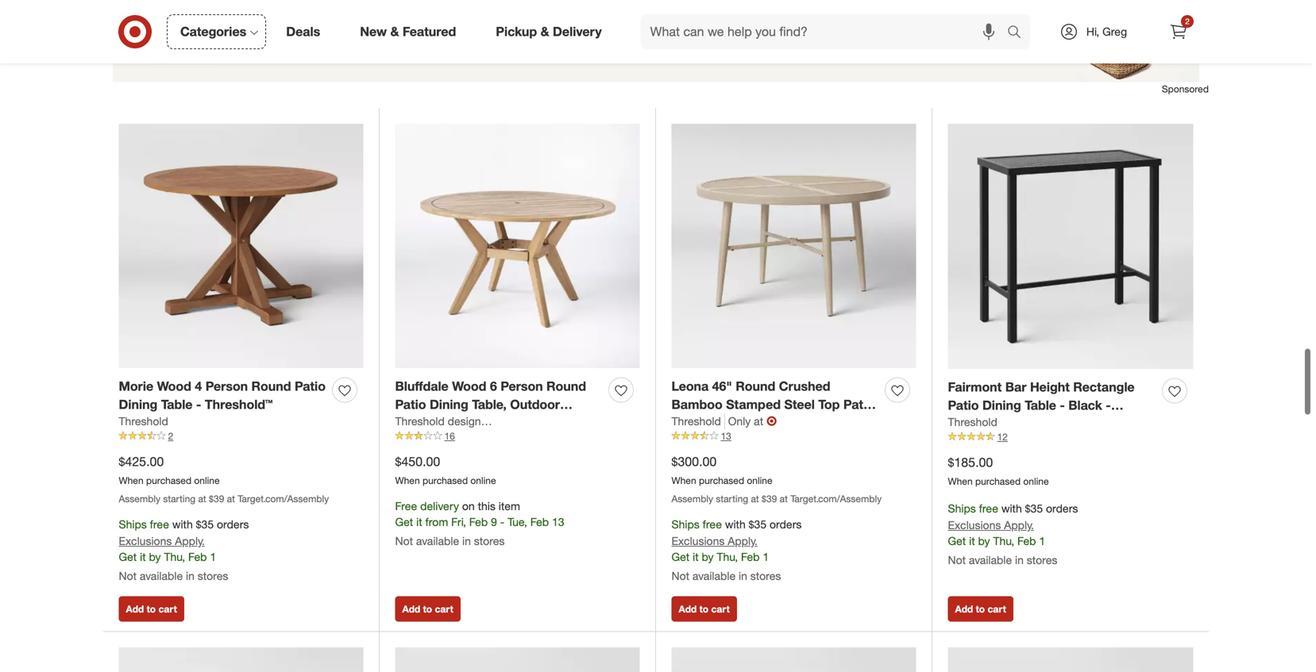Task type: describe. For each thing, give the bounding box(es) containing it.
- inside morie wood 4 person round patio dining table - threshold™
[[196, 397, 201, 412]]

to for $185.00
[[976, 604, 985, 616]]

from
[[425, 515, 448, 529]]

fri,
[[451, 515, 466, 529]]

deals link
[[273, 14, 340, 49]]

add to cart for $425.00
[[126, 604, 177, 616]]

online for $450.00
[[471, 475, 496, 487]]

featured
[[403, 24, 456, 39]]

with inside bluffdale wood 6 person round patio dining table, outdoor furniture - threshold™ designed with studio mcgee
[[395, 433, 421, 449]]

wood for table
[[157, 379, 191, 394]]

morie
[[119, 379, 153, 394]]

dining inside fairmont bar height rectangle patio dining table - black - threshold™
[[982, 398, 1021, 413]]

$35 for $185.00
[[1025, 502, 1043, 516]]

free for $185.00
[[979, 502, 998, 516]]

by for $185.00
[[978, 534, 990, 548]]

when for $300.00
[[672, 475, 696, 487]]

furniture
[[395, 415, 450, 431]]

dining inside 'leona 46" round crushed bamboo stamped steel top patio dining table - threshold™'
[[672, 415, 710, 431]]

designed inside bluffdale wood 6 person round patio dining table, outdoor furniture - threshold™ designed with studio mcgee
[[533, 415, 589, 431]]

available inside 'free delivery on this item get it from fri, feb 9 - tue, feb 13 not available in stores'
[[416, 535, 459, 548]]

add to cart for $185.00
[[955, 604, 1006, 616]]

threshold only at ¬
[[672, 414, 777, 429]]

pickup
[[496, 24, 537, 39]]

patio inside bluffdale wood 6 person round patio dining table, outdoor furniture - threshold™ designed with studio mcgee
[[395, 397, 426, 412]]

not inside 'free delivery on this item get it from fri, feb 9 - tue, feb 13 not available in stores'
[[395, 535, 413, 548]]

apply. for $185.00
[[1004, 519, 1034, 532]]

ships free with $35 orders exclusions apply. get it by thu, feb 1 not available in stores for $300.00
[[672, 518, 802, 583]]

advertisement element
[[103, 0, 1209, 82]]

$185.00 when purchased online
[[948, 455, 1049, 488]]

$425.00 when purchased online assembly starting at $39 at target.com/assembly
[[119, 454, 329, 505]]

bamboo
[[672, 397, 723, 412]]

12
[[997, 431, 1008, 443]]

1 for $185.00
[[1039, 534, 1045, 548]]

dining inside bluffdale wood 6 person round patio dining table, outdoor furniture - threshold™ designed with studio mcgee
[[430, 397, 468, 412]]

- inside 'free delivery on this item get it from fri, feb 9 - tue, feb 13 not available in stores'
[[500, 515, 504, 529]]

online for $185.00
[[1023, 476, 1049, 488]]

height
[[1030, 380, 1070, 395]]

& for pickup
[[541, 24, 549, 39]]

it for fairmont bar height rectangle patio dining table - black - threshold™
[[969, 534, 975, 548]]

online for $425.00
[[194, 475, 220, 487]]

on
[[462, 500, 475, 513]]

- down rectangle
[[1106, 398, 1111, 413]]

fairmont bar height rectangle patio dining table - black - threshold™ link
[[948, 378, 1156, 431]]

only
[[728, 415, 751, 429]]

search button
[[1000, 14, 1038, 52]]

exclusions for $185.00
[[948, 519, 1001, 532]]

13 inside 'free delivery on this item get it from fri, feb 9 - tue, feb 13 not available in stores'
[[552, 515, 564, 529]]

sponsored
[[1162, 83, 1209, 95]]

w/studio
[[497, 415, 541, 429]]

add to cart for $300.00
[[679, 604, 730, 616]]

feb for leona 46" round crushed bamboo stamped steel top patio dining table - threshold™
[[741, 550, 760, 564]]

online for $300.00
[[747, 475, 772, 487]]

¬
[[767, 414, 777, 429]]

greg
[[1102, 25, 1127, 39]]

with for fairmont bar height rectangle patio dining table - black - threshold™
[[1001, 502, 1022, 516]]

when for $450.00
[[395, 475, 420, 487]]

purchased for $185.00
[[975, 476, 1021, 488]]

available for morie wood 4 person round patio dining table - threshold™
[[140, 569, 183, 583]]

What can we help you find? suggestions appear below search field
[[641, 14, 1011, 49]]

it for morie wood 4 person round patio dining table - threshold™
[[140, 550, 146, 564]]

free for $300.00
[[703, 518, 722, 532]]

it inside 'free delivery on this item get it from fri, feb 9 - tue, feb 13 not available in stores'
[[416, 515, 422, 529]]

in for fairmont bar height rectangle patio dining table - black - threshold™
[[1015, 553, 1024, 567]]

$425.00
[[119, 454, 164, 470]]

when for $425.00
[[119, 475, 143, 487]]

with for leona 46" round crushed bamboo stamped steel top patio dining table - threshold™
[[725, 518, 746, 532]]

table,
[[472, 397, 507, 412]]

add to cart button for $185.00
[[948, 597, 1013, 622]]

not for morie wood 4 person round patio dining table - threshold™
[[119, 569, 137, 583]]

orders for $300.00
[[770, 518, 802, 532]]

$35 for $425.00
[[196, 518, 214, 532]]

add for $425.00
[[126, 604, 144, 616]]

4
[[195, 379, 202, 394]]

purchased for $300.00
[[699, 475, 744, 487]]

new & featured
[[360, 24, 456, 39]]

rectangle
[[1073, 380, 1135, 395]]

mcgee inside threshold designed w/studio mcgee link
[[544, 415, 580, 429]]

hi,
[[1086, 25, 1099, 39]]

leona 46" round crushed bamboo stamped steel top patio dining table - threshold™ link
[[672, 378, 879, 431]]

top
[[818, 397, 840, 412]]

pickup & delivery link
[[482, 14, 622, 49]]

get for leona 46" round crushed bamboo stamped steel top patio dining table - threshold™
[[672, 550, 690, 564]]

$300.00 when purchased online assembly starting at $39 at target.com/assembly
[[672, 454, 882, 505]]

target.com/assembly for leona 46" round crushed bamboo stamped steel top patio dining table - threshold™
[[790, 493, 882, 505]]

stores for leona 46" round crushed bamboo stamped steel top patio dining table - threshold™
[[750, 569, 781, 583]]

in for leona 46" round crushed bamboo stamped steel top patio dining table - threshold™
[[739, 569, 747, 583]]

not for leona 46" round crushed bamboo stamped steel top patio dining table - threshold™
[[672, 569, 689, 583]]

- inside bluffdale wood 6 person round patio dining table, outdoor furniture - threshold™ designed with studio mcgee
[[453, 415, 458, 431]]

threshold designed w/studio mcgee link
[[395, 414, 580, 430]]

threshold™ inside bluffdale wood 6 person round patio dining table, outdoor furniture - threshold™ designed with studio mcgee
[[462, 415, 530, 431]]

available for leona 46" round crushed bamboo stamped steel top patio dining table - threshold™
[[693, 569, 736, 583]]

- down height
[[1060, 398, 1065, 413]]

get inside 'free delivery on this item get it from fri, feb 9 - tue, feb 13 not available in stores'
[[395, 515, 413, 529]]

threshold™ inside fairmont bar height rectangle patio dining table - black - threshold™
[[948, 416, 1016, 431]]

in for morie wood 4 person round patio dining table - threshold™
[[186, 569, 195, 583]]

wood for table,
[[452, 379, 486, 394]]

dining inside morie wood 4 person round patio dining table - threshold™
[[119, 397, 158, 412]]

deals
[[286, 24, 320, 39]]

target.com/assembly for morie wood 4 person round patio dining table - threshold™
[[238, 493, 329, 505]]

this
[[478, 500, 496, 513]]

$300.00
[[672, 454, 717, 470]]

steel
[[784, 397, 815, 412]]

$39 for $425.00
[[209, 493, 224, 505]]

table inside fairmont bar height rectangle patio dining table - black - threshold™
[[1025, 398, 1056, 413]]

black
[[1069, 398, 1102, 413]]

threshold for the threshold link for fairmont bar height rectangle patio dining table - black - threshold™
[[948, 416, 997, 429]]

exclusions for $300.00
[[672, 535, 725, 548]]

free delivery on this item get it from fri, feb 9 - tue, feb 13 not available in stores
[[395, 500, 564, 548]]

threshold™ inside morie wood 4 person round patio dining table - threshold™
[[205, 397, 273, 412]]

threshold designed w/studio mcgee
[[395, 415, 580, 429]]

outdoor
[[510, 397, 560, 412]]

studio
[[424, 433, 463, 449]]

leona
[[672, 379, 709, 394]]

starting for $425.00
[[163, 493, 196, 505]]

exclusions apply. button for $185.00
[[948, 518, 1034, 534]]

delivery
[[420, 500, 459, 513]]

feb for morie wood 4 person round patio dining table - threshold™
[[188, 550, 207, 564]]

orders for $185.00
[[1046, 502, 1078, 516]]

not for fairmont bar height rectangle patio dining table - black - threshold™
[[948, 553, 966, 567]]

categories
[[180, 24, 246, 39]]

by for $300.00
[[702, 550, 714, 564]]

when for $185.00
[[948, 476, 973, 488]]

threshold™ inside 'leona 46" round crushed bamboo stamped steel top patio dining table - threshold™'
[[758, 415, 825, 431]]

46"
[[712, 379, 732, 394]]

bluffdale wood 6 person round patio dining table, outdoor furniture - threshold™ designed with studio mcgee link
[[395, 378, 602, 449]]

purchased for $450.00
[[423, 475, 468, 487]]

threshold link for fairmont bar height rectangle patio dining table - black - threshold™
[[948, 415, 997, 431]]



Task type: locate. For each thing, give the bounding box(es) containing it.
cart for $185.00
[[988, 604, 1006, 616]]

1 horizontal spatial threshold link
[[672, 414, 725, 430]]

1 for $425.00
[[210, 550, 216, 564]]

thu,
[[993, 534, 1014, 548], [164, 550, 185, 564], [717, 550, 738, 564]]

online inside $425.00 when purchased online assembly starting at $39 at target.com/assembly
[[194, 475, 220, 487]]

4 cart from the left
[[988, 604, 1006, 616]]

1 horizontal spatial by
[[702, 550, 714, 564]]

2 add to cart button from the left
[[395, 597, 461, 622]]

stores
[[474, 535, 505, 548], [1027, 553, 1057, 567], [198, 569, 228, 583], [750, 569, 781, 583]]

apply.
[[1004, 519, 1034, 532], [175, 535, 205, 548], [728, 535, 758, 548]]

with up $450.00 on the left bottom of the page
[[395, 433, 421, 449]]

4 add to cart button from the left
[[948, 597, 1013, 622]]

0 horizontal spatial free
[[150, 518, 169, 532]]

free down $300.00
[[703, 518, 722, 532]]

apply. down $185.00 when purchased online
[[1004, 519, 1034, 532]]

to for $450.00
[[423, 604, 432, 616]]

round inside 'leona 46" round crushed bamboo stamped steel top patio dining table - threshold™'
[[736, 379, 775, 394]]

2 add from the left
[[402, 604, 420, 616]]

to for $425.00
[[147, 604, 156, 616]]

0 vertical spatial 2 link
[[1161, 14, 1196, 49]]

2 up sponsored
[[1185, 16, 1190, 26]]

thu, for $425.00
[[164, 550, 185, 564]]

16
[[444, 431, 455, 443]]

round up the outdoor
[[546, 379, 586, 394]]

available for fairmont bar height rectangle patio dining table - black - threshold™
[[969, 553, 1012, 567]]

get for fairmont bar height rectangle patio dining table - black - threshold™
[[948, 534, 966, 548]]

assembly down the $425.00
[[119, 493, 160, 505]]

exclusions
[[948, 519, 1001, 532], [119, 535, 172, 548], [672, 535, 725, 548]]

glass patio side table - gray - room essentials™ image
[[948, 648, 1193, 673], [948, 648, 1193, 673]]

2
[[1185, 16, 1190, 26], [168, 431, 173, 443]]

assembly for $425.00
[[119, 493, 160, 505]]

$39 for $300.00
[[762, 493, 777, 505]]

fairmont bar height rectangle patio dining table - black - threshold™ image
[[948, 124, 1193, 369], [948, 124, 1193, 369]]

$39 inside $425.00 when purchased online assembly starting at $39 at target.com/assembly
[[209, 493, 224, 505]]

purchased
[[146, 475, 191, 487], [423, 475, 468, 487], [699, 475, 744, 487], [975, 476, 1021, 488]]

12 link
[[948, 431, 1193, 445]]

target.com/assembly
[[238, 493, 329, 505], [790, 493, 882, 505]]

3 add from the left
[[679, 604, 697, 616]]

ships for $300.00
[[672, 518, 700, 532]]

wood left 6
[[452, 379, 486, 394]]

1 horizontal spatial wood
[[452, 379, 486, 394]]

6
[[490, 379, 497, 394]]

starting inside $300.00 when purchased online assembly starting at $39 at target.com/assembly
[[716, 493, 748, 505]]

patio inside 'leona 46" round crushed bamboo stamped steel top patio dining table - threshold™'
[[843, 397, 874, 412]]

leona 46" round crushed bamboo stamped steel top patio dining table - threshold™
[[672, 379, 874, 431]]

1 horizontal spatial ships
[[672, 518, 700, 532]]

with
[[395, 433, 421, 449], [1001, 502, 1022, 516], [172, 518, 193, 532], [725, 518, 746, 532]]

stamped
[[726, 397, 781, 412]]

1 horizontal spatial target.com/assembly
[[790, 493, 882, 505]]

- down 4
[[196, 397, 201, 412]]

1 starting from the left
[[163, 493, 196, 505]]

round inside morie wood 4 person round patio dining table - threshold™
[[251, 379, 291, 394]]

2 down morie wood 4 person round patio dining table - threshold™
[[168, 431, 173, 443]]

$450.00
[[395, 454, 440, 470]]

round right 4
[[251, 379, 291, 394]]

bryant 6 person faux wood rectangle patio dining table - gray/natural wood - threshold™ image
[[119, 648, 363, 673], [119, 648, 363, 673]]

3 cart from the left
[[711, 604, 730, 616]]

2 assembly from the left
[[672, 493, 713, 505]]

add to cart button
[[119, 597, 184, 622], [395, 597, 461, 622], [672, 597, 737, 622], [948, 597, 1013, 622]]

- down stamped on the bottom
[[749, 415, 754, 431]]

threshold link down morie
[[119, 414, 168, 430]]

when inside $185.00 when purchased online
[[948, 476, 973, 488]]

when inside $450.00 when purchased online
[[395, 475, 420, 487]]

13 right tue,
[[552, 515, 564, 529]]

patio
[[295, 379, 326, 394], [395, 397, 426, 412], [843, 397, 874, 412], [948, 398, 979, 413]]

1 cart from the left
[[158, 604, 177, 616]]

wood
[[157, 379, 191, 394], [452, 379, 486, 394]]

0 horizontal spatial ships free with $35 orders exclusions apply. get it by thu, feb 1 not available in stores
[[119, 518, 249, 583]]

$35 down $300.00 when purchased online assembly starting at $39 at target.com/assembly
[[749, 518, 767, 532]]

0 horizontal spatial apply.
[[175, 535, 205, 548]]

threshold™ down steel
[[758, 415, 825, 431]]

round inside bluffdale wood 6 person round patio dining table, outdoor furniture - threshold™ designed with studio mcgee
[[546, 379, 586, 394]]

ships free with $35 orders exclusions apply. get it by thu, feb 1 not available in stores for $425.00
[[119, 518, 249, 583]]

2 horizontal spatial $35
[[1025, 502, 1043, 516]]

crushed
[[779, 379, 830, 394]]

0 horizontal spatial 2
[[168, 431, 173, 443]]

2 $39 from the left
[[762, 493, 777, 505]]

feb
[[469, 515, 488, 529], [530, 515, 549, 529], [1017, 534, 1036, 548], [188, 550, 207, 564], [741, 550, 760, 564]]

table
[[161, 397, 193, 412], [1025, 398, 1056, 413], [714, 415, 745, 431]]

morie wood 4 person round patio dining table - threshold™ image
[[119, 124, 363, 368], [119, 124, 363, 368]]

0 horizontal spatial wood
[[157, 379, 191, 394]]

3 round from the left
[[736, 379, 775, 394]]

1 & from the left
[[390, 24, 399, 39]]

person
[[206, 379, 248, 394], [501, 379, 543, 394]]

2 target.com/assembly from the left
[[790, 493, 882, 505]]

mcgee down the outdoor
[[544, 415, 580, 429]]

morie wood 4 person round patio dining table - threshold™ link
[[119, 378, 326, 414]]

2 & from the left
[[541, 24, 549, 39]]

1 add from the left
[[126, 604, 144, 616]]

get
[[395, 515, 413, 529], [948, 534, 966, 548], [119, 550, 137, 564], [672, 550, 690, 564]]

1 for $300.00
[[763, 550, 769, 564]]

search
[[1000, 25, 1038, 41]]

assembly for $300.00
[[672, 493, 713, 505]]

2 wood from the left
[[452, 379, 486, 394]]

add to cart for $450.00
[[402, 604, 453, 616]]

metal cutout patio accent table - room essentials™ image
[[672, 648, 916, 673], [672, 648, 916, 673]]

purchased inside $450.00 when purchased online
[[423, 475, 468, 487]]

fairmont 4-person round patio dining table black - threshold™ image
[[395, 648, 640, 673], [395, 648, 640, 673]]

cart for $300.00
[[711, 604, 730, 616]]

1 horizontal spatial apply.
[[728, 535, 758, 548]]

starting for $300.00
[[716, 493, 748, 505]]

4 to from the left
[[976, 604, 985, 616]]

add to cart button for $425.00
[[119, 597, 184, 622]]

1 horizontal spatial ships free with $35 orders exclusions apply. get it by thu, feb 1 not available in stores
[[672, 518, 802, 583]]

2 horizontal spatial 1
[[1039, 534, 1045, 548]]

add to cart button for $450.00
[[395, 597, 461, 622]]

table inside morie wood 4 person round patio dining table - threshold™
[[161, 397, 193, 412]]

1 horizontal spatial table
[[714, 415, 745, 431]]

2 horizontal spatial exclusions apply. button
[[948, 518, 1034, 534]]

2 add to cart from the left
[[402, 604, 453, 616]]

feb for fairmont bar height rectangle patio dining table - black - threshold™
[[1017, 534, 1036, 548]]

stores for morie wood 4 person round patio dining table - threshold™
[[198, 569, 228, 583]]

to for $300.00
[[699, 604, 709, 616]]

mcgee down threshold designed w/studio mcgee link
[[467, 433, 510, 449]]

1 person from the left
[[206, 379, 248, 394]]

purchased down $300.00
[[699, 475, 744, 487]]

threshold for morie wood 4 person round patio dining table - threshold™ the threshold link
[[119, 415, 168, 429]]

0 horizontal spatial orders
[[217, 518, 249, 532]]

1 horizontal spatial $39
[[762, 493, 777, 505]]

0 horizontal spatial 1
[[210, 550, 216, 564]]

dining down the bar
[[982, 398, 1021, 413]]

2 person from the left
[[501, 379, 543, 394]]

fairmont bar height rectangle patio dining table - black - threshold™
[[948, 380, 1135, 431]]

1 horizontal spatial 1
[[763, 550, 769, 564]]

cart
[[158, 604, 177, 616], [435, 604, 453, 616], [711, 604, 730, 616], [988, 604, 1006, 616]]

ships down the $425.00
[[119, 518, 147, 532]]

0 horizontal spatial &
[[390, 24, 399, 39]]

when down $185.00 on the right bottom of the page
[[948, 476, 973, 488]]

1 assembly from the left
[[119, 493, 160, 505]]

1 to from the left
[[147, 604, 156, 616]]

when inside $300.00 when purchased online assembly starting at $39 at target.com/assembly
[[672, 475, 696, 487]]

table down stamped on the bottom
[[714, 415, 745, 431]]

it for leona 46" round crushed bamboo stamped steel top patio dining table - threshold™
[[693, 550, 699, 564]]

free
[[979, 502, 998, 516], [150, 518, 169, 532], [703, 518, 722, 532]]

orders down $425.00 when purchased online assembly starting at $39 at target.com/assembly on the left of the page
[[217, 518, 249, 532]]

dining down morie
[[119, 397, 158, 412]]

& right new
[[390, 24, 399, 39]]

online inside $300.00 when purchased online assembly starting at $39 at target.com/assembly
[[747, 475, 772, 487]]

0 horizontal spatial target.com/assembly
[[238, 493, 329, 505]]

2 horizontal spatial ships free with $35 orders exclusions apply. get it by thu, feb 1 not available in stores
[[948, 502, 1078, 567]]

leona 46" round crushed bamboo stamped steel top patio dining table - threshold™ image
[[672, 124, 916, 368], [672, 124, 916, 368]]

16 link
[[395, 430, 640, 444]]

threshold™ down fairmont
[[948, 416, 1016, 431]]

& right the pickup
[[541, 24, 549, 39]]

to
[[147, 604, 156, 616], [423, 604, 432, 616], [699, 604, 709, 616], [976, 604, 985, 616]]

dining up 16
[[430, 397, 468, 412]]

pickup & delivery
[[496, 24, 602, 39]]

ships down $185.00 on the right bottom of the page
[[948, 502, 976, 516]]

1 horizontal spatial mcgee
[[544, 415, 580, 429]]

online inside $450.00 when purchased online
[[471, 475, 496, 487]]

new & featured link
[[346, 14, 476, 49]]

$185.00
[[948, 455, 993, 470]]

$35 for $300.00
[[749, 518, 767, 532]]

2 horizontal spatial table
[[1025, 398, 1056, 413]]

get for morie wood 4 person round patio dining table - threshold™
[[119, 550, 137, 564]]

when
[[119, 475, 143, 487], [395, 475, 420, 487], [672, 475, 696, 487], [948, 476, 973, 488]]

designed
[[448, 415, 494, 429], [533, 415, 589, 431]]

by
[[978, 534, 990, 548], [149, 550, 161, 564], [702, 550, 714, 564]]

table inside 'leona 46" round crushed bamboo stamped steel top patio dining table - threshold™'
[[714, 415, 745, 431]]

patio inside fairmont bar height rectangle patio dining table - black - threshold™
[[948, 398, 979, 413]]

0 vertical spatial 2
[[1185, 16, 1190, 26]]

1 vertical spatial mcgee
[[467, 433, 510, 449]]

1 wood from the left
[[157, 379, 191, 394]]

0 horizontal spatial ships
[[119, 518, 147, 532]]

0 horizontal spatial round
[[251, 379, 291, 394]]

purchased inside $185.00 when purchased online
[[975, 476, 1021, 488]]

orders for $425.00
[[217, 518, 249, 532]]

wood inside morie wood 4 person round patio dining table - threshold™
[[157, 379, 191, 394]]

dining down 'bamboo'
[[672, 415, 710, 431]]

- right the 9
[[500, 515, 504, 529]]

stores for fairmont bar height rectangle patio dining table - black - threshold™
[[1027, 553, 1057, 567]]

with down $425.00 when purchased online assembly starting at $39 at target.com/assembly on the left of the page
[[172, 518, 193, 532]]

$450.00 when purchased online
[[395, 454, 496, 487]]

4 add from the left
[[955, 604, 973, 616]]

free for $425.00
[[150, 518, 169, 532]]

when inside $425.00 when purchased online assembly starting at $39 at target.com/assembly
[[119, 475, 143, 487]]

free down $185.00 when purchased online
[[979, 502, 998, 516]]

wood inside bluffdale wood 6 person round patio dining table, outdoor furniture - threshold™ designed with studio mcgee
[[452, 379, 486, 394]]

person up the outdoor
[[501, 379, 543, 394]]

in inside 'free delivery on this item get it from fri, feb 9 - tue, feb 13 not available in stores'
[[462, 535, 471, 548]]

threshold
[[119, 415, 168, 429], [395, 415, 445, 429], [672, 415, 721, 429], [948, 416, 997, 429]]

patio inside morie wood 4 person round patio dining table - threshold™
[[295, 379, 326, 394]]

add for $300.00
[[679, 604, 697, 616]]

dining
[[119, 397, 158, 412], [430, 397, 468, 412], [982, 398, 1021, 413], [672, 415, 710, 431]]

in
[[462, 535, 471, 548], [1015, 553, 1024, 567], [186, 569, 195, 583], [739, 569, 747, 583]]

with for morie wood 4 person round patio dining table - threshold™
[[172, 518, 193, 532]]

assembly down $300.00
[[672, 493, 713, 505]]

tue,
[[508, 515, 527, 529]]

1 horizontal spatial designed
[[533, 415, 589, 431]]

0 horizontal spatial 13
[[552, 515, 564, 529]]

1 horizontal spatial starting
[[716, 493, 748, 505]]

round up stamped on the bottom
[[736, 379, 775, 394]]

4 add to cart from the left
[[955, 604, 1006, 616]]

0 horizontal spatial person
[[206, 379, 248, 394]]

1 add to cart button from the left
[[119, 597, 184, 622]]

2 horizontal spatial round
[[736, 379, 775, 394]]

fairmont
[[948, 380, 1002, 395]]

1 $39 from the left
[[209, 493, 224, 505]]

purchased for $425.00
[[146, 475, 191, 487]]

bluffdale
[[395, 379, 448, 394]]

round for bluffdale wood 6 person round patio dining table, outdoor furniture - threshold™ designed with studio mcgee
[[546, 379, 586, 394]]

$39
[[209, 493, 224, 505], [762, 493, 777, 505]]

1
[[1039, 534, 1045, 548], [210, 550, 216, 564], [763, 550, 769, 564]]

threshold™ up $425.00 when purchased online assembly starting at $39 at target.com/assembly on the left of the page
[[205, 397, 273, 412]]

1 horizontal spatial exclusions
[[672, 535, 725, 548]]

threshold up 12
[[948, 416, 997, 429]]

orders down 12 link at the right bottom of page
[[1046, 502, 1078, 516]]

mcgee inside bluffdale wood 6 person round patio dining table, outdoor furniture - threshold™ designed with studio mcgee
[[467, 433, 510, 449]]

& for new
[[390, 24, 399, 39]]

bar
[[1005, 380, 1027, 395]]

0 horizontal spatial thu,
[[164, 550, 185, 564]]

2 horizontal spatial apply.
[[1004, 519, 1034, 532]]

3 to from the left
[[699, 604, 709, 616]]

1 add to cart from the left
[[126, 604, 177, 616]]

1 horizontal spatial 13
[[721, 431, 731, 443]]

ships for $425.00
[[119, 518, 147, 532]]

threshold link up 12
[[948, 415, 997, 431]]

1 vertical spatial 13
[[552, 515, 564, 529]]

1 horizontal spatial &
[[541, 24, 549, 39]]

free
[[395, 500, 417, 513]]

2 horizontal spatial orders
[[1046, 502, 1078, 516]]

item
[[499, 500, 520, 513]]

add
[[126, 604, 144, 616], [402, 604, 420, 616], [679, 604, 697, 616], [955, 604, 973, 616]]

2 cart from the left
[[435, 604, 453, 616]]

0 horizontal spatial 2 link
[[119, 430, 363, 444]]

online
[[194, 475, 220, 487], [471, 475, 496, 487], [747, 475, 772, 487], [1023, 476, 1049, 488]]

purchased down the $425.00
[[146, 475, 191, 487]]

2 horizontal spatial by
[[978, 534, 990, 548]]

threshold™ down table,
[[462, 415, 530, 431]]

round
[[251, 379, 291, 394], [546, 379, 586, 394], [736, 379, 775, 394]]

2 horizontal spatial threshold link
[[948, 415, 997, 431]]

2 round from the left
[[546, 379, 586, 394]]

ships free with $35 orders exclusions apply. get it by thu, feb 1 not available in stores for $185.00
[[948, 502, 1078, 567]]

0 vertical spatial 13
[[721, 431, 731, 443]]

purchased up delivery
[[423, 475, 468, 487]]

3 add to cart from the left
[[679, 604, 730, 616]]

add for $185.00
[[955, 604, 973, 616]]

mcgee
[[544, 415, 580, 429], [467, 433, 510, 449]]

9
[[491, 515, 497, 529]]

threshold for threshold designed w/studio mcgee
[[395, 415, 445, 429]]

ships down $300.00
[[672, 518, 700, 532]]

1 horizontal spatial $35
[[749, 518, 767, 532]]

available
[[416, 535, 459, 548], [969, 553, 1012, 567], [140, 569, 183, 583], [693, 569, 736, 583]]

table down height
[[1025, 398, 1056, 413]]

1 target.com/assembly from the left
[[238, 493, 329, 505]]

threshold link for morie wood 4 person round patio dining table - threshold™
[[119, 414, 168, 430]]

person inside bluffdale wood 6 person round patio dining table, outdoor furniture - threshold™ designed with studio mcgee
[[501, 379, 543, 394]]

1 designed from the left
[[448, 415, 494, 429]]

apply. down $300.00 when purchased online assembly starting at $39 at target.com/assembly
[[728, 535, 758, 548]]

stores inside 'free delivery on this item get it from fri, feb 9 - tue, feb 13 not available in stores'
[[474, 535, 505, 548]]

wood left 4
[[157, 379, 191, 394]]

when down the $425.00
[[119, 475, 143, 487]]

exclusions apply. button
[[948, 518, 1034, 534], [119, 534, 205, 550], [672, 534, 758, 550]]

thu, for $300.00
[[717, 550, 738, 564]]

- inside 'leona 46" round crushed bamboo stamped steel top patio dining table - threshold™'
[[749, 415, 754, 431]]

0 horizontal spatial threshold link
[[119, 414, 168, 430]]

13 down threshold only at ¬
[[721, 431, 731, 443]]

1 horizontal spatial person
[[501, 379, 543, 394]]

- up studio
[[453, 415, 458, 431]]

person for -
[[206, 379, 248, 394]]

0 horizontal spatial $35
[[196, 518, 214, 532]]

designed down the outdoor
[[533, 415, 589, 431]]

thu, for $185.00
[[993, 534, 1014, 548]]

1 horizontal spatial free
[[703, 518, 722, 532]]

person for outdoor
[[501, 379, 543, 394]]

1 vertical spatial 2 link
[[119, 430, 363, 444]]

cart for $425.00
[[158, 604, 177, 616]]

2 starting from the left
[[716, 493, 748, 505]]

purchased inside $300.00 when purchased online assembly starting at $39 at target.com/assembly
[[699, 475, 744, 487]]

threshold inside threshold only at ¬
[[672, 415, 721, 429]]

apply. down $425.00 when purchased online assembly starting at $39 at target.com/assembly on the left of the page
[[175, 535, 205, 548]]

2 link
[[1161, 14, 1196, 49], [119, 430, 363, 444]]

0 horizontal spatial by
[[149, 550, 161, 564]]

2 horizontal spatial ships
[[948, 502, 976, 516]]

apply. for $425.00
[[175, 535, 205, 548]]

1 horizontal spatial 2 link
[[1161, 14, 1196, 49]]

target.com/assembly inside $300.00 when purchased online assembly starting at $39 at target.com/assembly
[[790, 493, 882, 505]]

2 horizontal spatial exclusions
[[948, 519, 1001, 532]]

$35 down $425.00 when purchased online assembly starting at $39 at target.com/assembly on the left of the page
[[196, 518, 214, 532]]

0 horizontal spatial assembly
[[119, 493, 160, 505]]

free down the $425.00
[[150, 518, 169, 532]]

1 horizontal spatial thu,
[[717, 550, 738, 564]]

1 horizontal spatial 2
[[1185, 16, 1190, 26]]

3 add to cart button from the left
[[672, 597, 737, 622]]

delivery
[[553, 24, 602, 39]]

0 horizontal spatial table
[[161, 397, 193, 412]]

2 designed from the left
[[533, 415, 589, 431]]

$35 down $185.00 when purchased online
[[1025, 502, 1043, 516]]

2 link up sponsored
[[1161, 14, 1196, 49]]

2 horizontal spatial thu,
[[993, 534, 1014, 548]]

when down $450.00 on the left bottom of the page
[[395, 475, 420, 487]]

starting down the $425.00
[[163, 493, 196, 505]]

table up the $425.00
[[161, 397, 193, 412]]

orders down $300.00 when purchased online assembly starting at $39 at target.com/assembly
[[770, 518, 802, 532]]

by for $425.00
[[149, 550, 161, 564]]

$39 inside $300.00 when purchased online assembly starting at $39 at target.com/assembly
[[762, 493, 777, 505]]

1 vertical spatial 2
[[168, 431, 173, 443]]

2 link down 'morie wood 4 person round patio dining table - threshold™' link
[[119, 430, 363, 444]]

orders
[[1046, 502, 1078, 516], [217, 518, 249, 532], [770, 518, 802, 532]]

bluffdale wood 6 person round patio dining table, outdoor furniture - threshold™ designed with studio mcgee image
[[395, 124, 640, 368], [395, 124, 640, 368]]

0 horizontal spatial mcgee
[[467, 433, 510, 449]]

add to cart button for $300.00
[[672, 597, 737, 622]]

1 horizontal spatial round
[[546, 379, 586, 394]]

with down $300.00 when purchased online assembly starting at $39 at target.com/assembly
[[725, 518, 746, 532]]

0 horizontal spatial starting
[[163, 493, 196, 505]]

0 vertical spatial mcgee
[[544, 415, 580, 429]]

ships
[[948, 502, 976, 516], [119, 518, 147, 532], [672, 518, 700, 532]]

13
[[721, 431, 731, 443], [552, 515, 564, 529]]

person right 4
[[206, 379, 248, 394]]

assembly inside $425.00 when purchased online assembly starting at $39 at target.com/assembly
[[119, 493, 160, 505]]

threshold link down 'bamboo'
[[672, 414, 725, 430]]

2 horizontal spatial free
[[979, 502, 998, 516]]

new
[[360, 24, 387, 39]]

online inside $185.00 when purchased online
[[1023, 476, 1049, 488]]

exclusions apply. button for $300.00
[[672, 534, 758, 550]]

0 horizontal spatial exclusions
[[119, 535, 172, 548]]

when down $300.00
[[672, 475, 696, 487]]

categories link
[[167, 14, 266, 49]]

assembly inside $300.00 when purchased online assembly starting at $39 at target.com/assembly
[[672, 493, 713, 505]]

add to cart
[[126, 604, 177, 616], [402, 604, 453, 616], [679, 604, 730, 616], [955, 604, 1006, 616]]

exclusions for $425.00
[[119, 535, 172, 548]]

with down $185.00 when purchased online
[[1001, 502, 1022, 516]]

apply. for $300.00
[[728, 535, 758, 548]]

round for morie wood 4 person round patio dining table - threshold™
[[251, 379, 291, 394]]

13 link
[[672, 430, 916, 444]]

threshold up studio
[[395, 415, 445, 429]]

hi, greg
[[1086, 25, 1127, 39]]

threshold down morie
[[119, 415, 168, 429]]

1 horizontal spatial assembly
[[672, 493, 713, 505]]

purchased inside $425.00 when purchased online assembly starting at $39 at target.com/assembly
[[146, 475, 191, 487]]

threshold down 'bamboo'
[[672, 415, 721, 429]]

designed down table,
[[448, 415, 494, 429]]

1 horizontal spatial exclusions apply. button
[[672, 534, 758, 550]]

purchased down $185.00 on the right bottom of the page
[[975, 476, 1021, 488]]

target.com/assembly inside $425.00 when purchased online assembly starting at $39 at target.com/assembly
[[238, 493, 329, 505]]

&
[[390, 24, 399, 39], [541, 24, 549, 39]]

1 horizontal spatial orders
[[770, 518, 802, 532]]

person inside morie wood 4 person round patio dining table - threshold™
[[206, 379, 248, 394]]

0 horizontal spatial $39
[[209, 493, 224, 505]]

add for $450.00
[[402, 604, 420, 616]]

starting down $300.00
[[716, 493, 748, 505]]

0 horizontal spatial designed
[[448, 415, 494, 429]]

0 horizontal spatial exclusions apply. button
[[119, 534, 205, 550]]

bluffdale wood 6 person round patio dining table, outdoor furniture - threshold™ designed with studio mcgee
[[395, 379, 589, 449]]

threshold link
[[119, 414, 168, 430], [672, 414, 725, 430], [948, 415, 997, 431]]

1 round from the left
[[251, 379, 291, 394]]

starting inside $425.00 when purchased online assembly starting at $39 at target.com/assembly
[[163, 493, 196, 505]]

2 to from the left
[[423, 604, 432, 616]]

at inside threshold only at ¬
[[754, 415, 763, 429]]

exclusions apply. button for $425.00
[[119, 534, 205, 550]]

morie wood 4 person round patio dining table - threshold™
[[119, 379, 326, 412]]



Task type: vqa. For each thing, say whether or not it's contained in the screenshot.
3rd the Round from right
yes



